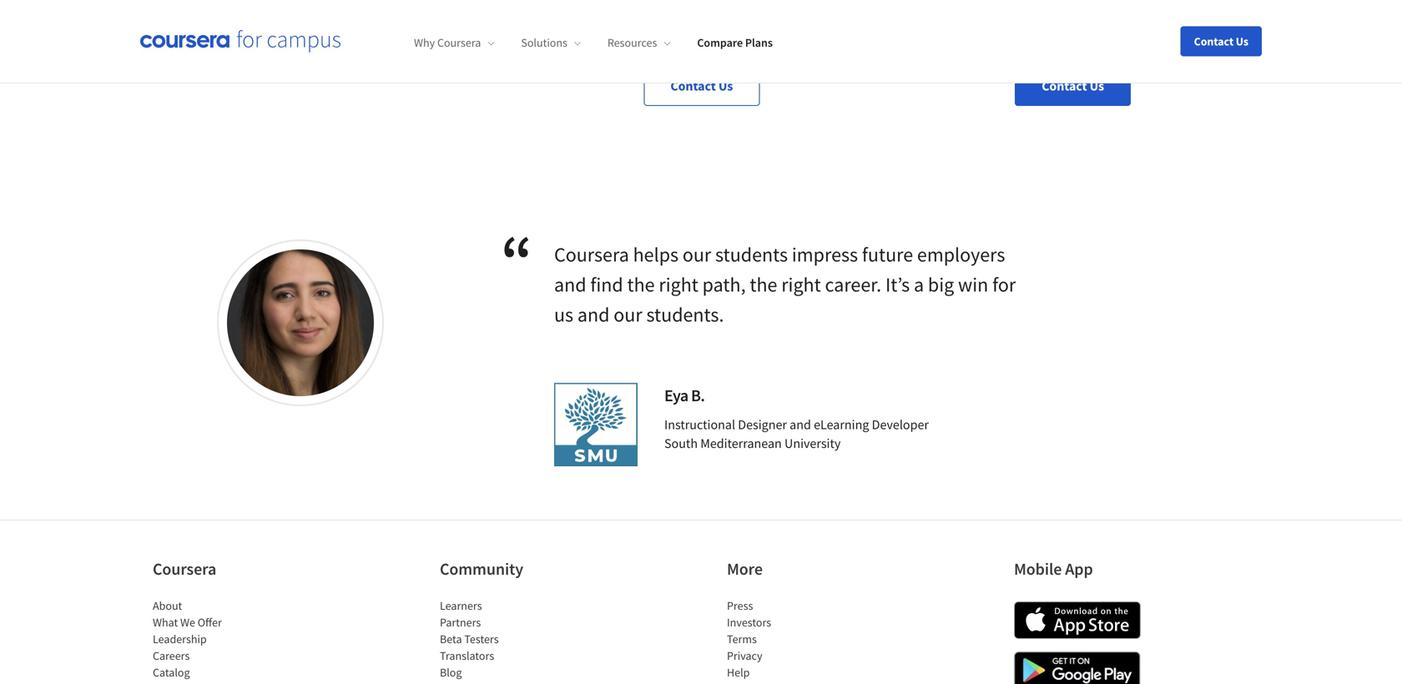 Task type: describe. For each thing, give the bounding box(es) containing it.
your
[[1142, 34, 1167, 51]]

help link
[[727, 665, 750, 680]]

coursera for coursera helps our students impress future employers and find the right path, the right career. it's a big win for us and our students.
[[554, 242, 629, 267]]

0 horizontal spatial contact us
[[671, 78, 733, 94]]

campus
[[1170, 34, 1214, 51]]

content
[[949, 34, 992, 51]]

and inside instructional designer and elearning developer south mediterranean university
[[790, 417, 811, 433]]

get it on google play image
[[1014, 652, 1141, 685]]

career.
[[825, 272, 882, 297]]

contact us button
[[1181, 26, 1262, 56]]

skills
[[621, 34, 649, 51]]

1 contact us link from the left
[[644, 66, 760, 106]]

compare
[[697, 35, 743, 50]]

1 the from the left
[[627, 272, 655, 297]]

instructional designer and elearning developer south mediterranean university
[[664, 417, 929, 452]]

press investors terms privacy help
[[727, 599, 771, 680]]

investors link
[[727, 615, 771, 630]]

features
[[1076, 34, 1121, 51]]

partners
[[440, 615, 481, 630]]

2 contact us link from the left
[[1015, 66, 1131, 106]]

and right training at the left top of the page
[[698, 34, 719, 51]]

future
[[862, 242, 913, 267]]

testers
[[464, 632, 499, 647]]

we
[[180, 615, 195, 630]]

offer
[[198, 615, 222, 630]]

eya
[[664, 385, 688, 406]]

help
[[727, 665, 750, 680]]

paypal
[[218, 44, 255, 61]]

us
[[554, 302, 574, 327]]

by
[[202, 44, 215, 61]]

learners link
[[440, 599, 482, 614]]

relevant
[[573, 34, 618, 51]]

compare plans
[[697, 35, 773, 50]]

catalog
[[153, 665, 190, 680]]

developer
[[872, 417, 929, 433]]

about
[[153, 599, 182, 614]]

and right us
[[578, 302, 610, 327]]

terms link
[[727, 632, 757, 647]]

list for coursera
[[153, 598, 295, 685]]

leadership
[[153, 632, 207, 647]]

eya b.
[[664, 385, 705, 406]]

0 horizontal spatial us
[[719, 78, 733, 94]]

beta testers link
[[440, 632, 499, 647]]

job-relevant skills training and professional certificates
[[547, 34, 856, 51]]

features
[[154, 41, 235, 71]]

1 horizontal spatial contact us
[[1042, 78, 1104, 94]]

1 horizontal spatial for
[[1124, 34, 1139, 51]]

all content and advanced features for your campus
[[932, 34, 1214, 51]]

terms
[[727, 632, 757, 647]]

coursera helps our students impress future employers and find the right path, the right career. it's a big win for us and our students.
[[554, 242, 1016, 327]]

path,
[[703, 272, 746, 297]]

why coursera
[[414, 35, 481, 50]]

download on the app store image
[[1014, 602, 1141, 639]]

more
[[727, 559, 763, 580]]

south
[[664, 435, 698, 452]]

solutions link
[[521, 35, 581, 50]]

community
[[440, 559, 523, 580]]

us inside button
[[1236, 34, 1249, 49]]

and up us
[[554, 272, 586, 297]]

b.
[[691, 385, 705, 406]]

1 horizontal spatial contact
[[1042, 78, 1087, 94]]

what we offer link
[[153, 615, 222, 630]]

translators
[[440, 649, 494, 664]]

professional
[[722, 34, 791, 51]]

privacy link
[[727, 649, 763, 664]]

south mediterranean university image
[[554, 383, 638, 467]]

resources link
[[608, 35, 671, 50]]

careers link
[[153, 649, 190, 664]]

1 right from the left
[[659, 272, 699, 297]]

why
[[414, 35, 435, 50]]

leadership link
[[153, 632, 207, 647]]

0 horizontal spatial contact
[[671, 78, 716, 94]]

it's
[[886, 272, 910, 297]]

university
[[785, 435, 841, 452]]



Task type: vqa. For each thing, say whether or not it's contained in the screenshot.


Task type: locate. For each thing, give the bounding box(es) containing it.
right down impress
[[782, 272, 821, 297]]

advanced
[[1019, 34, 1073, 51]]

mobile
[[1014, 559, 1062, 580]]

our
[[683, 242, 711, 267], [614, 302, 642, 327]]

about what we offer leadership careers catalog
[[153, 599, 222, 680]]

coursera for coursera
[[153, 559, 216, 580]]

the
[[627, 272, 655, 297], [750, 272, 778, 297]]

learners
[[440, 599, 482, 614]]

1 horizontal spatial right
[[782, 272, 821, 297]]

privacy
[[727, 649, 763, 664]]

0 vertical spatial our
[[683, 242, 711, 267]]

careers
[[153, 649, 190, 664]]

mobile app
[[1014, 559, 1093, 580]]

training
[[652, 34, 695, 51]]

1 horizontal spatial contact us link
[[1015, 66, 1131, 106]]

1 horizontal spatial us
[[1090, 78, 1104, 94]]

solutions
[[521, 35, 568, 50]]

the down helps
[[627, 272, 655, 297]]

1 horizontal spatial the
[[750, 272, 778, 297]]

coursera up about link
[[153, 559, 216, 580]]

list
[[153, 598, 295, 685], [440, 598, 582, 685], [727, 598, 869, 685]]

students
[[715, 242, 788, 267]]

credit
[[272, 44, 305, 61]]

students.
[[646, 302, 724, 327]]

plans
[[745, 35, 773, 50]]

why coursera link
[[414, 35, 494, 50]]

employers
[[917, 242, 1005, 267]]

1 list from the left
[[153, 598, 295, 685]]

0 vertical spatial coursera
[[437, 35, 481, 50]]

contact us link down job-relevant skills training and professional certificates on the top of the page
[[644, 66, 760, 106]]

1 vertical spatial coursera
[[554, 242, 629, 267]]

mediterranean
[[701, 435, 782, 452]]

contact us link
[[644, 66, 760, 106], [1015, 66, 1131, 106]]

for inside coursera helps our students impress future employers and find the right path, the right career. it's a big win for us and our students.
[[993, 272, 1016, 297]]

contact right the "your"
[[1194, 34, 1234, 49]]

billing
[[164, 44, 199, 61]]

2 the from the left
[[750, 272, 778, 297]]

right
[[659, 272, 699, 297], [782, 272, 821, 297]]

1 horizontal spatial list
[[440, 598, 582, 685]]

contact us down job-relevant skills training and professional certificates on the top of the page
[[671, 78, 733, 94]]

list containing about
[[153, 598, 295, 685]]

win
[[958, 272, 989, 297]]

for left the "your"
[[1124, 34, 1139, 51]]

1 horizontal spatial our
[[683, 242, 711, 267]]

2 horizontal spatial contact us
[[1194, 34, 1249, 49]]

0 horizontal spatial coursera
[[153, 559, 216, 580]]

1 vertical spatial our
[[614, 302, 642, 327]]

us down compare
[[719, 78, 733, 94]]

list containing learners
[[440, 598, 582, 685]]

0 horizontal spatial contact us link
[[644, 66, 760, 106]]

features comparison
[[154, 41, 353, 71]]

card
[[307, 44, 332, 61]]

1 vertical spatial for
[[993, 272, 1016, 297]]

us
[[1236, 34, 1249, 49], [719, 78, 733, 94], [1090, 78, 1104, 94]]

and right content
[[995, 34, 1016, 51]]

coursera inside coursera helps our students impress future employers and find the right path, the right career. it's a big win for us and our students.
[[554, 242, 629, 267]]

0 horizontal spatial right
[[659, 272, 699, 297]]

app
[[1065, 559, 1093, 580]]

or
[[258, 44, 270, 61]]

all
[[932, 34, 946, 51]]

learners partners beta testers translators blog
[[440, 599, 499, 680]]

designer
[[738, 417, 787, 433]]

and up university
[[790, 417, 811, 433]]

contact
[[1194, 34, 1234, 49], [671, 78, 716, 94], [1042, 78, 1087, 94]]

2 right from the left
[[782, 272, 821, 297]]

resources
[[608, 35, 657, 50]]

elearning
[[814, 417, 869, 433]]

2 horizontal spatial us
[[1236, 34, 1249, 49]]

2 horizontal spatial list
[[727, 598, 869, 685]]

contact down job-relevant skills training and professional certificates on the top of the page
[[671, 78, 716, 94]]

0 horizontal spatial our
[[614, 302, 642, 327]]

our down find
[[614, 302, 642, 327]]

coursera up find
[[554, 242, 629, 267]]

contact us
[[1194, 34, 1249, 49], [671, 78, 733, 94], [1042, 78, 1104, 94]]

list for community
[[440, 598, 582, 685]]

0 horizontal spatial list
[[153, 598, 295, 685]]

what
[[153, 615, 178, 630]]

2 horizontal spatial contact
[[1194, 34, 1234, 49]]

press link
[[727, 599, 753, 614]]

eya b. image
[[227, 250, 374, 397]]

investors
[[727, 615, 771, 630]]

partners link
[[440, 615, 481, 630]]

blog
[[440, 665, 462, 680]]

job-
[[547, 34, 573, 51]]

contact us inside contact us button
[[1194, 34, 1249, 49]]

us right the campus
[[1236, 34, 1249, 49]]

big
[[928, 272, 954, 297]]

coursera
[[437, 35, 481, 50], [554, 242, 629, 267], [153, 559, 216, 580]]

contact us down all content and advanced features for your campus
[[1042, 78, 1104, 94]]

2 vertical spatial coursera
[[153, 559, 216, 580]]

compare plans link
[[697, 35, 773, 50]]

list containing press
[[727, 598, 869, 685]]

coursera right why
[[437, 35, 481, 50]]

0 horizontal spatial for
[[993, 272, 1016, 297]]

our up path,
[[683, 242, 711, 267]]

and
[[698, 34, 719, 51], [995, 34, 1016, 51], [554, 272, 586, 297], [578, 302, 610, 327], [790, 417, 811, 433]]

billing by paypal or credit card
[[164, 44, 332, 61]]

0 horizontal spatial the
[[627, 272, 655, 297]]

contact us right the "your"
[[1194, 34, 1249, 49]]

0 vertical spatial for
[[1124, 34, 1139, 51]]

list for more
[[727, 598, 869, 685]]

blog link
[[440, 665, 462, 680]]

impress
[[792, 242, 858, 267]]

about link
[[153, 599, 182, 614]]

translators link
[[440, 649, 494, 664]]

comparison
[[239, 41, 353, 71]]

contact inside button
[[1194, 34, 1234, 49]]

press
[[727, 599, 753, 614]]

beta
[[440, 632, 462, 647]]

us down features on the right top
[[1090, 78, 1104, 94]]

contact us link down all content and advanced features for your campus
[[1015, 66, 1131, 106]]

instructional
[[664, 417, 735, 433]]

for right win
[[993, 272, 1016, 297]]

2 list from the left
[[440, 598, 582, 685]]

contact down all content and advanced features for your campus
[[1042, 78, 1087, 94]]

certificates
[[793, 34, 856, 51]]

helps
[[633, 242, 679, 267]]

1 horizontal spatial coursera
[[437, 35, 481, 50]]

find
[[590, 272, 623, 297]]

the down students on the top right of page
[[750, 272, 778, 297]]

coursera for campus image
[[140, 30, 341, 53]]

catalog link
[[153, 665, 190, 680]]

a
[[914, 272, 924, 297]]

3 list from the left
[[727, 598, 869, 685]]

2 horizontal spatial coursera
[[554, 242, 629, 267]]

right up students.
[[659, 272, 699, 297]]



